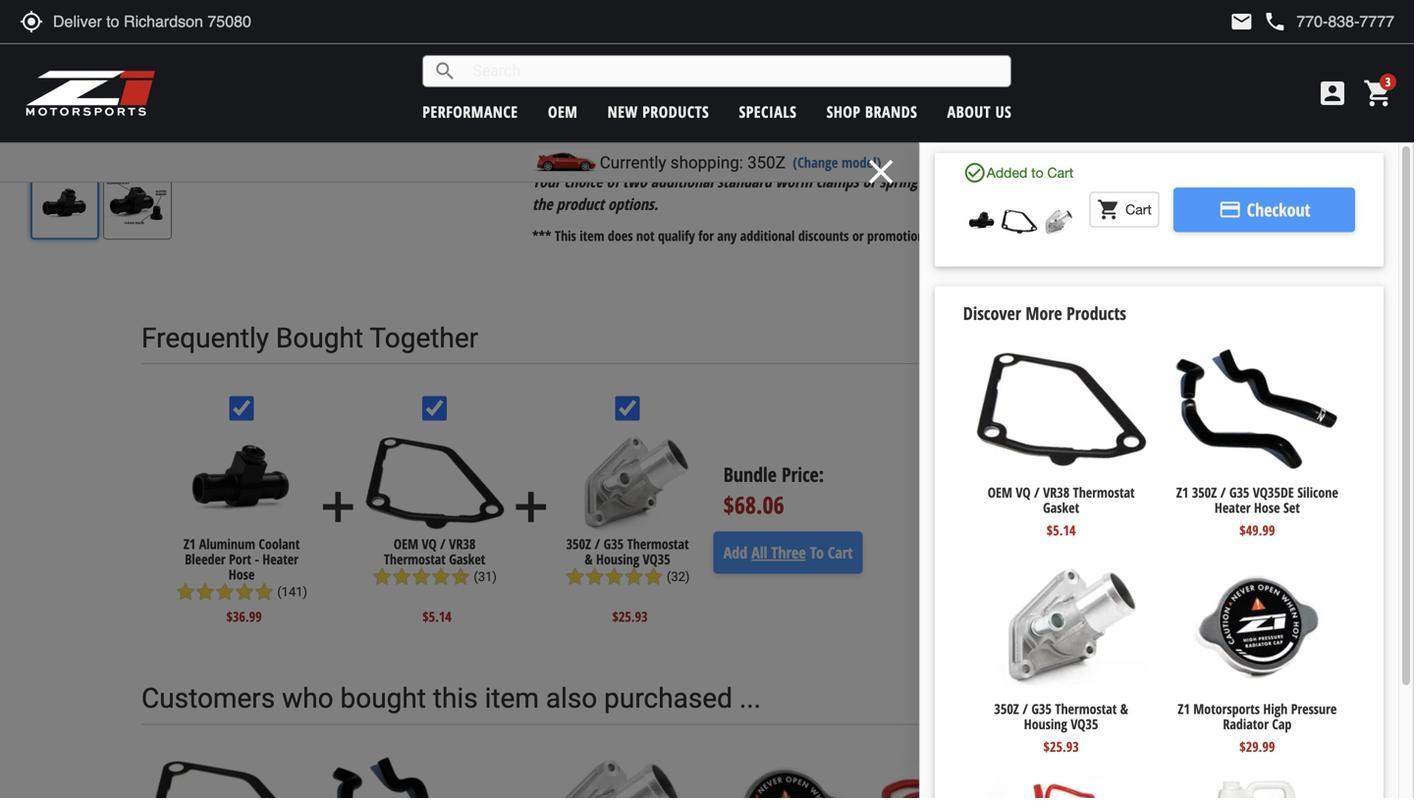 Task type: locate. For each thing, give the bounding box(es) containing it.
hose inside z1 350z / g35 vq35de silicone heater hose set $49.99
[[1255, 499, 1281, 517]]

0 horizontal spatial gasket
[[449, 550, 486, 569]]

1 horizontal spatial cart
[[1048, 165, 1074, 181]]

& inside 350z / g35 thermostat & housing vq35 star star star star star (32)
[[585, 550, 593, 569]]

/ inside z1 350z / g35 vq35de silicone heater hose set $49.99
[[1221, 483, 1227, 502]]

vq for $5.14
[[1016, 483, 1031, 502]]

for left any
[[699, 227, 714, 245]]

coolant inside coolant temperature sensor adapter / bleeder port - heater hose easy installation of sending units for aftermarket gauges!
[[572, 116, 619, 137]]

1 vertical spatial for
[[699, 227, 714, 245]]

heater inside coolant temperature sensor adapter / bleeder port - heater hose easy installation of sending units for aftermarket gauges!
[[902, 116, 943, 137]]

about right payment
[[1252, 208, 1285, 227]]

phone
[[1264, 10, 1287, 33]]

0 vertical spatial heater
[[902, 116, 943, 137]]

1 horizontal spatial vq
[[1016, 483, 1031, 502]]

0 horizontal spatial hose
[[229, 565, 255, 584]]

1 vertical spatial oem
[[988, 483, 1013, 502]]

shop
[[827, 101, 861, 122]]

to inside check_circle_outline added to cart
[[1032, 165, 1044, 181]]

1 horizontal spatial heater
[[902, 116, 943, 137]]

2 vertical spatial oem
[[394, 535, 419, 554]]

oem vq / vr38 thermostat gasket $5.14
[[988, 483, 1135, 540]]

mail
[[1230, 10, 1254, 33]]

& inside 350z / g35 thermostat & housing vq35 $25.93
[[1121, 700, 1129, 719]]

port inside the z1 aluminum coolant bleeder port - heater hose star star star star star (141) $36.99
[[229, 550, 251, 569]]

1 vertical spatial heater
[[1215, 499, 1251, 517]]

1 vertical spatial housing
[[1025, 715, 1068, 734]]

gauges!
[[910, 140, 965, 158]]

set
[[1284, 499, 1301, 517]]

0 vertical spatial for
[[803, 140, 822, 158]]

shopping_cart cart
[[1098, 198, 1152, 222]]

vq
[[1016, 483, 1031, 502], [422, 535, 437, 554]]

vq inside oem vq / vr38 thermostat gasket $5.14
[[1016, 483, 1031, 502]]

0 vertical spatial of
[[688, 140, 701, 158]]

coolant up (141) at the bottom left of the page
[[259, 535, 300, 554]]

/
[[803, 116, 809, 137], [1035, 483, 1040, 502], [1221, 483, 1227, 502], [440, 535, 446, 554], [595, 535, 600, 554], [1023, 700, 1029, 719]]

to left ship.
[[1202, 16, 1215, 37]]

0 horizontal spatial item
[[485, 683, 539, 715]]

1 horizontal spatial hose
[[947, 116, 977, 137]]

vq35 inside 350z / g35 thermostat & housing vq35 $25.93
[[1071, 715, 1099, 734]]

easy
[[572, 140, 605, 158]]

1 horizontal spatial vr38
[[1044, 483, 1070, 502]]

about left the us
[[948, 101, 992, 122]]

350z inside z1 350z / g35 vq35de silicone heater hose set $49.99
[[1193, 483, 1218, 502]]

g35 inside 350z / g35 thermostat & housing vq35 $25.93
[[1032, 700, 1052, 719]]

1 vertical spatial $25.93
[[1044, 738, 1080, 756]]

in
[[1041, 171, 1053, 192]]

$5.14
[[1047, 521, 1076, 540], [423, 608, 452, 626]]

oem vq / vr38 thermostat gasket star star star star star_half (31)
[[373, 535, 497, 587]]

- inside the z1 aluminum coolant bleeder port - heater hose star star star star star (141) $36.99
[[255, 550, 259, 569]]

z1 inside the standard o-ring seal: no messy thread sealant needed! the z1 coolant bleeder uses a standard o-ring so repeated bleedings are a breeze!
[[1005, 7, 1023, 25]]

0 horizontal spatial housing
[[596, 550, 640, 569]]

bleeder
[[628, 30, 681, 48]]

*** left z1 aluminum coolant bleeder port - heater hose image
[[933, 227, 953, 245]]

0 horizontal spatial add
[[314, 483, 363, 532]]

Search search field
[[457, 56, 1011, 86]]

0 vertical spatial bleeder
[[813, 116, 860, 137]]

1 horizontal spatial of
[[688, 140, 701, 158]]

vq35
[[643, 550, 671, 569], [1071, 715, 1099, 734]]

z1 left motorsports
[[1178, 700, 1191, 719]]

0 horizontal spatial $5.14
[[423, 608, 452, 626]]

port inside coolant temperature sensor adapter / bleeder port - heater hose easy installation of sending units for aftermarket gauges!
[[864, 116, 889, 137]]

0 vertical spatial about
[[948, 101, 992, 122]]

z1 aluminum coolant bleeder port - heater hose image
[[964, 185, 1001, 259]]

oem for oem
[[548, 101, 578, 122]]

0 vertical spatial to
[[1202, 16, 1215, 37]]

1 vertical spatial &
[[1121, 700, 1129, 719]]

2 horizontal spatial cart
[[1126, 202, 1152, 218]]

about us link
[[948, 101, 1012, 122]]

1 vertical spatial vq
[[422, 535, 437, 554]]

oem inside oem vq / vr38 thermostat gasket star star star star star_half (31)
[[394, 535, 419, 554]]

1 horizontal spatial ***
[[933, 227, 953, 245]]

0 horizontal spatial g35
[[604, 535, 624, 554]]

cart up 350z / g35 thermostat & housing vq35 image
[[1048, 165, 1074, 181]]

shopping_cart
[[1364, 78, 1395, 109], [1098, 198, 1121, 222]]

port up aftermarket
[[864, 116, 889, 137]]

of left sending
[[688, 140, 701, 158]]

housing
[[596, 550, 640, 569], [1025, 715, 1068, 734]]

2 add from the left
[[507, 483, 556, 532]]

1 vertical spatial gasket
[[449, 550, 486, 569]]

coolant up the easy
[[572, 116, 619, 137]]

of left "two"
[[607, 171, 619, 192]]

payment checkout
[[1219, 198, 1311, 222]]

heater up $49.99
[[1215, 499, 1251, 517]]

(change model) link
[[793, 153, 882, 172]]

about us
[[948, 101, 1012, 122]]

check_circle_outline
[[964, 161, 987, 185]]

1 horizontal spatial bleeder
[[813, 116, 860, 137]]

price:
[[782, 461, 824, 488]]

bleeder inside the z1 aluminum coolant bleeder port - heater hose star star star star star (141) $36.99
[[185, 550, 226, 569]]

standard inside the standard o-ring seal: no messy thread sealant needed! the z1 coolant bleeder uses a standard o-ring so repeated bleedings are a breeze!
[[736, 30, 798, 48]]

or right discounts
[[853, 227, 864, 245]]

1 horizontal spatial -
[[893, 116, 898, 137]]

0 horizontal spatial to
[[1032, 165, 1044, 181]]

0 vertical spatial additional
[[651, 171, 714, 192]]

1 *** from the left
[[533, 227, 552, 245]]

are
[[1008, 30, 1030, 48]]

shopping_cart left question_answer
[[1098, 198, 1121, 222]]

thermostat inside 350z / g35 thermostat & housing vq35 star star star star star (32)
[[627, 535, 689, 554]]

1 horizontal spatial a
[[1035, 30, 1043, 48]]

z1 inside the z1 aluminum coolant bleeder port - heater hose star star star star star (141) $36.99
[[184, 535, 196, 554]]

2 horizontal spatial hose
[[1255, 499, 1281, 517]]

standard down messy
[[736, 30, 798, 48]]

0 vertical spatial vq35
[[643, 550, 671, 569]]

0 vertical spatial coolant
[[572, 116, 619, 137]]

g35 inside 350z / g35 thermostat & housing vq35 star star star star star (32)
[[604, 535, 624, 554]]

0 vertical spatial vq
[[1016, 483, 1031, 502]]

vq35 inside 350z / g35 thermostat & housing vq35 star star star star star (32)
[[643, 550, 671, 569]]

0 vertical spatial shopping_cart
[[1364, 78, 1395, 109]]

-
[[893, 116, 898, 137], [255, 550, 259, 569]]

ready
[[1164, 16, 1198, 37]]

1 horizontal spatial &
[[1121, 700, 1129, 719]]

2 vertical spatial hose
[[229, 565, 255, 584]]

additional right any
[[741, 227, 795, 245]]

- up aftermarket
[[893, 116, 898, 137]]

this
[[433, 683, 478, 715]]

shopping_cart for shopping_cart cart
[[1098, 198, 1121, 222]]

0 vertical spatial $5.14
[[1047, 521, 1076, 540]]

item right this
[[485, 683, 539, 715]]

0 horizontal spatial oem
[[394, 535, 419, 554]]

motorsports
[[1194, 700, 1261, 719]]

1 vertical spatial -
[[255, 550, 259, 569]]

frequently
[[141, 322, 269, 355]]

does
[[608, 227, 633, 245]]

0 horizontal spatial vr38
[[449, 535, 476, 554]]

1 vertical spatial standard
[[718, 171, 772, 192]]

oem for oem vq / vr38 thermostat gasket $5.14
[[988, 483, 1013, 502]]

check_circle_outline added to cart
[[964, 161, 1074, 185]]

z1 left aluminum on the left bottom of page
[[184, 535, 196, 554]]

2 vertical spatial cart
[[828, 543, 853, 564]]

heater up 'gauges!'
[[902, 116, 943, 137]]

us
[[996, 101, 1012, 122]]

clamps left is
[[922, 171, 965, 192]]

1 horizontal spatial add
[[507, 483, 556, 532]]

cart right to
[[828, 543, 853, 564]]

about inside question_answer ask a question about this product
[[1252, 208, 1285, 227]]

this inside question_answer ask a question about this product
[[1288, 208, 1310, 227]]

1 vertical spatial g35
[[604, 535, 624, 554]]

bundle
[[724, 461, 777, 488]]

1 vertical spatial of
[[607, 171, 619, 192]]

0 vertical spatial vr38
[[1044, 483, 1070, 502]]

shopping_cart for shopping_cart
[[1364, 78, 1395, 109]]

hose
[[947, 116, 977, 137], [1255, 499, 1281, 517], [229, 565, 255, 584]]

additional right "two"
[[651, 171, 714, 192]]

*** down the
[[533, 227, 552, 245]]

question
[[1201, 208, 1249, 227]]

1 vertical spatial about
[[1252, 208, 1285, 227]]

bleeder
[[813, 116, 860, 137], [185, 550, 226, 569]]

cart left ask
[[1126, 202, 1152, 218]]

2 horizontal spatial g35
[[1230, 483, 1250, 502]]

1 horizontal spatial $25.93
[[1044, 738, 1080, 756]]

shopping_cart right account_box on the top right
[[1364, 78, 1395, 109]]

the
[[974, 7, 1000, 25]]

hose up 'gauges!'
[[947, 116, 977, 137]]

three
[[772, 543, 806, 564]]

0 vertical spatial or
[[863, 171, 876, 192]]

0 horizontal spatial ***
[[533, 227, 552, 245]]

1 vertical spatial vr38
[[449, 535, 476, 554]]

to right 'added'
[[1032, 165, 1044, 181]]

spring
[[880, 171, 918, 192]]

0 horizontal spatial heater
[[263, 550, 299, 569]]

0 horizontal spatial shopping_cart
[[1098, 198, 1121, 222]]

0 vertical spatial $25.93
[[613, 608, 648, 626]]

0 vertical spatial oem
[[548, 101, 578, 122]]

a right are
[[1035, 30, 1043, 48]]

350z inside 350z / g35 thermostat & housing vq35 $25.93
[[995, 700, 1020, 719]]

1 vertical spatial or
[[853, 227, 864, 245]]

oem inside oem vq / vr38 thermostat gasket $5.14
[[988, 483, 1013, 502]]

z1
[[1005, 7, 1023, 25], [1177, 483, 1189, 502], [184, 535, 196, 554], [1178, 700, 1191, 719]]

0 vertical spatial hose
[[947, 116, 977, 137]]

*** this item does not qualify for any additional discounts or promotions ***
[[533, 227, 953, 245]]

0 vertical spatial cart
[[1048, 165, 1074, 181]]

a
[[723, 30, 731, 48], [1035, 30, 1043, 48]]

vq inside oem vq / vr38 thermostat gasket star star star star star_half (31)
[[422, 535, 437, 554]]

brands
[[866, 101, 918, 122]]

housing inside 350z / g35 thermostat & housing vq35 star star star star star (32)
[[596, 550, 640, 569]]

coolant
[[572, 116, 619, 137], [259, 535, 300, 554]]

for inside coolant temperature sensor adapter / bleeder port - heater hose easy installation of sending units for aftermarket gauges!
[[803, 140, 822, 158]]

or left spring
[[863, 171, 876, 192]]

vr38 inside oem vq / vr38 thermostat gasket star star star star star_half (31)
[[449, 535, 476, 554]]

& for $25.93
[[1121, 700, 1129, 719]]

1 horizontal spatial oem
[[548, 101, 578, 122]]

gasket inside oem vq / vr38 thermostat gasket star star star star star_half (31)
[[449, 550, 486, 569]]

0 horizontal spatial &
[[585, 550, 593, 569]]

2 vertical spatial g35
[[1032, 700, 1052, 719]]

1 horizontal spatial to
[[1202, 16, 1215, 37]]

close
[[861, 151, 902, 193]]

product
[[1313, 208, 1354, 227]]

0 horizontal spatial vq35
[[643, 550, 671, 569]]

thermostat inside oem vq / vr38 thermostat gasket star star star star star_half (31)
[[384, 550, 446, 569]]

standard down sending
[[718, 171, 772, 192]]

z1 up are
[[1005, 7, 1023, 25]]

1 horizontal spatial port
[[864, 116, 889, 137]]

specials link
[[739, 101, 797, 122]]

0 horizontal spatial port
[[229, 550, 251, 569]]

1 vertical spatial vq35
[[1071, 715, 1099, 734]]

silicone
[[1298, 483, 1339, 502]]

$25.93 inside 350z / g35 thermostat & housing vq35 $25.93
[[1044, 738, 1080, 756]]

in
[[1107, 16, 1120, 37]]

ring
[[659, 7, 691, 25]]

z1 inside z1 motorsports high pressure radiator cap $29.99
[[1178, 700, 1191, 719]]

messy
[[759, 7, 805, 25]]

0 horizontal spatial a
[[723, 30, 731, 48]]

vr38
[[1044, 483, 1070, 502], [449, 535, 476, 554]]

0 horizontal spatial $25.93
[[613, 608, 648, 626]]

0 vertical spatial gasket
[[1044, 499, 1080, 517]]

z1 inside z1 350z / g35 vq35de silicone heater hose set $49.99
[[1177, 483, 1189, 502]]

hose inside the z1 aluminum coolant bleeder port - heater hose star star star star star (141) $36.99
[[229, 565, 255, 584]]

vq35de
[[1254, 483, 1295, 502]]

or inside your choice of two additional standard worm clamps or spring clamps is available in the product options.
[[863, 171, 876, 192]]

cart inside shopping_cart cart
[[1126, 202, 1152, 218]]

vr38 inside oem vq / vr38 thermostat gasket $5.14
[[1044, 483, 1070, 502]]

bundle price: $68.06
[[724, 461, 824, 521]]

g35 for star
[[604, 535, 624, 554]]

1 horizontal spatial for
[[803, 140, 822, 158]]

for right units
[[803, 140, 822, 158]]

0 horizontal spatial for
[[699, 227, 714, 245]]

additional inside your choice of two additional standard worm clamps or spring clamps is available in the product options.
[[651, 171, 714, 192]]

clamps down aftermarket
[[816, 171, 859, 192]]

oem vq / vr38 thermostat gasket image
[[1001, 185, 1038, 259]]

heater inside the z1 aluminum coolant bleeder port - heater hose star star star star star (141) $36.99
[[263, 550, 299, 569]]

to inside in stock, ready to ship. help
[[1202, 16, 1215, 37]]

1 vertical spatial to
[[1032, 165, 1044, 181]]

search
[[434, 59, 457, 83]]

0 horizontal spatial vq
[[422, 535, 437, 554]]

/ inside oem vq / vr38 thermostat gasket star star star star star_half (31)
[[440, 535, 446, 554]]

port up $36.99
[[229, 550, 251, 569]]

new
[[608, 101, 638, 122]]

any
[[718, 227, 737, 245]]

heater up (141) at the bottom left of the page
[[263, 550, 299, 569]]

to
[[1202, 16, 1215, 37], [1032, 165, 1044, 181]]

cart
[[1048, 165, 1074, 181], [1126, 202, 1152, 218], [828, 543, 853, 564]]

z1 left vq35de
[[1177, 483, 1189, 502]]

350z
[[748, 153, 786, 172], [1193, 483, 1218, 502], [567, 535, 591, 554], [995, 700, 1020, 719]]

1 horizontal spatial gasket
[[1044, 499, 1080, 517]]

0 vertical spatial -
[[893, 116, 898, 137]]

clamps
[[816, 171, 859, 192], [922, 171, 965, 192]]

1 vertical spatial cart
[[1126, 202, 1152, 218]]

1 horizontal spatial vq35
[[1071, 715, 1099, 734]]

1 horizontal spatial shopping_cart
[[1364, 78, 1395, 109]]

gasket inside oem vq / vr38 thermostat gasket $5.14
[[1044, 499, 1080, 517]]

$36.99
[[226, 608, 262, 626]]

qualify
[[658, 227, 695, 245]]

1 horizontal spatial g35
[[1032, 700, 1052, 719]]

1 horizontal spatial this
[[1288, 208, 1310, 227]]

z1 for z1 350z / g35 vq35de silicone heater hose set $49.99
[[1177, 483, 1189, 502]]

0 horizontal spatial clamps
[[816, 171, 859, 192]]

housing inside 350z / g35 thermostat & housing vq35 $25.93
[[1025, 715, 1068, 734]]

my_location
[[20, 10, 43, 33]]

also
[[546, 683, 598, 715]]

***
[[533, 227, 552, 245], [933, 227, 953, 245]]

1 horizontal spatial additional
[[741, 227, 795, 245]]

additional
[[651, 171, 714, 192], [741, 227, 795, 245]]

0 horizontal spatial cart
[[828, 543, 853, 564]]

- up $36.99
[[255, 550, 259, 569]]

available:
[[562, 83, 623, 104]]

0 vertical spatial port
[[864, 116, 889, 137]]

this down product
[[555, 227, 577, 245]]

z1 for z1 aluminum coolant bleeder port - heater hose star star star star star (141) $36.99
[[184, 535, 196, 554]]

hose down aluminum on the left bottom of page
[[229, 565, 255, 584]]

heater for star
[[263, 550, 299, 569]]

bought
[[340, 683, 426, 715]]

2 horizontal spatial oem
[[988, 483, 1013, 502]]

phone link
[[1264, 10, 1395, 33]]

shopping_cart link
[[1359, 78, 1395, 109]]

a right uses
[[723, 30, 731, 48]]

...
[[740, 683, 761, 715]]

coolant temperature sensor adapter / bleeder port - heater hose link
[[572, 116, 977, 137]]

0 vertical spatial standard
[[736, 30, 798, 48]]

heater inside z1 350z / g35 vq35de silicone heater hose set $49.99
[[1215, 499, 1251, 517]]

0 horizontal spatial of
[[607, 171, 619, 192]]

bleedings
[[936, 30, 1004, 48]]

about
[[948, 101, 992, 122], [1252, 208, 1285, 227]]

item left does
[[580, 227, 605, 245]]

hose up $49.99
[[1255, 499, 1281, 517]]

this left product
[[1288, 208, 1310, 227]]

1 horizontal spatial $5.14
[[1047, 521, 1076, 540]]

of
[[688, 140, 701, 158], [607, 171, 619, 192]]

1 vertical spatial shopping_cart
[[1098, 198, 1121, 222]]



Task type: vqa. For each thing, say whether or not it's contained in the screenshot.
Wishful button
no



Task type: describe. For each thing, give the bounding box(es) containing it.
breeze!
[[572, 52, 623, 70]]

mail link
[[1230, 10, 1254, 33]]

account_box link
[[1313, 78, 1354, 109]]

uses
[[685, 30, 718, 48]]

oem for oem vq / vr38 thermostat gasket star star star star star_half (31)
[[394, 535, 419, 554]]

coolant inside the z1 aluminum coolant bleeder port - heater hose star star star star star (141) $36.99
[[259, 535, 300, 554]]

gasket for $5.14
[[1044, 499, 1080, 517]]

sealant
[[858, 7, 908, 25]]

0 horizontal spatial this
[[555, 227, 577, 245]]

installation
[[609, 140, 683, 158]]

currently shopping: 350z (change model)
[[600, 153, 882, 172]]

coolant temperature sensor adapter / bleeder port - heater hose easy installation of sending units for aftermarket gauges!
[[572, 116, 977, 158]]

$49.99
[[1240, 521, 1276, 540]]

seal:
[[695, 7, 730, 25]]

of inside your choice of two additional standard worm clamps or spring clamps is available in the product options.
[[607, 171, 619, 192]]

question_answer
[[1139, 206, 1163, 229]]

/ inside 350z / g35 thermostat & housing vq35 star star star star star (32)
[[595, 535, 600, 554]]

added
[[987, 165, 1028, 181]]

hose inside coolant temperature sensor adapter / bleeder port - heater hose easy installation of sending units for aftermarket gauges!
[[947, 116, 977, 137]]

2 clamps from the left
[[922, 171, 965, 192]]

choice
[[564, 171, 603, 192]]

product
[[557, 194, 604, 215]]

hose for star
[[229, 565, 255, 584]]

bought
[[276, 322, 364, 355]]

1 vertical spatial additional
[[741, 227, 795, 245]]

$34.99
[[1146, 47, 1207, 79]]

/ inside 350z / g35 thermostat & housing vq35 $25.93
[[1023, 700, 1029, 719]]

350z / g35 thermostat & housing vq35 star star star star star (32)
[[566, 535, 690, 587]]

performance link
[[423, 101, 518, 122]]

no
[[734, 7, 755, 25]]

ship.
[[1219, 16, 1249, 37]]

standard o-ring seal: no messy thread sealant needed! the z1 coolant bleeder uses a standard o-ring so repeated bleedings are a breeze!
[[572, 7, 1043, 70]]

aluminum
[[199, 535, 255, 554]]

z1 motorsports high pressure radiator cap $29.99
[[1178, 700, 1338, 756]]

question_answer ask a question about this product
[[1139, 206, 1354, 229]]

cap
[[1273, 715, 1292, 734]]

1 a from the left
[[723, 30, 731, 48]]

discover more products
[[964, 302, 1127, 326]]

1 add from the left
[[314, 483, 363, 532]]

- inside coolant temperature sensor adapter / bleeder port - heater hose easy installation of sending units for aftermarket gauges!
[[893, 116, 898, 137]]

to
[[810, 543, 824, 564]]

model)
[[842, 153, 882, 172]]

also available:
[[533, 83, 623, 104]]

available
[[982, 171, 1038, 192]]

housing for $25.93
[[1025, 715, 1068, 734]]

mail phone
[[1230, 10, 1287, 33]]

so
[[848, 30, 865, 48]]

not
[[637, 227, 655, 245]]

promotions
[[868, 227, 930, 245]]

z1 aluminum coolant bleeder port - heater hose star star star star star (141) $36.99
[[176, 535, 308, 626]]

g35 inside z1 350z / g35 vq35de silicone heater hose set $49.99
[[1230, 483, 1250, 502]]

add all three to cart
[[724, 543, 853, 564]]

350z / g35 thermostat & housing vq35 image
[[1038, 185, 1076, 259]]

vr38 for star
[[449, 535, 476, 554]]

350z / g35 thermostat & housing vq35 $25.93
[[995, 700, 1129, 756]]

worm
[[776, 171, 813, 192]]

high
[[1264, 700, 1288, 719]]

g35 for $25.93
[[1032, 700, 1052, 719]]

1 vertical spatial item
[[485, 683, 539, 715]]

frequently bought together
[[141, 322, 479, 355]]

& for star
[[585, 550, 593, 569]]

0 vertical spatial item
[[580, 227, 605, 245]]

/ inside coolant temperature sensor adapter / bleeder port - heater hose easy installation of sending units for aftermarket gauges!
[[803, 116, 809, 137]]

shop brands link
[[827, 101, 918, 122]]

vr38 for $5.14
[[1044, 483, 1070, 502]]

of inside coolant temperature sensor adapter / bleeder port - heater hose easy installation of sending units for aftermarket gauges!
[[688, 140, 701, 158]]

radiator
[[1224, 715, 1269, 734]]

account_box
[[1318, 78, 1349, 109]]

thermostat inside oem vq / vr38 thermostat gasket $5.14
[[1074, 483, 1135, 502]]

in stock, ready to ship. help
[[1107, 14, 1274, 37]]

repeated
[[869, 30, 931, 48]]

cart inside check_circle_outline added to cart
[[1048, 165, 1074, 181]]

units
[[765, 140, 799, 158]]

1 vertical spatial $5.14
[[423, 608, 452, 626]]

heater for $49.99
[[1215, 499, 1251, 517]]

2 *** from the left
[[933, 227, 953, 245]]

standard
[[572, 7, 636, 25]]

new products link
[[608, 101, 710, 122]]

payment
[[1219, 198, 1243, 222]]

gasket for star
[[449, 550, 486, 569]]

vq35 for $25.93
[[1071, 715, 1099, 734]]

currently
[[600, 153, 667, 172]]

z1 for z1 motorsports high pressure radiator cap $29.99
[[1178, 700, 1191, 719]]

0 horizontal spatial about
[[948, 101, 992, 122]]

1 clamps from the left
[[816, 171, 859, 192]]

/ inside oem vq / vr38 thermostat gasket $5.14
[[1035, 483, 1040, 502]]

vq35 for star
[[643, 550, 671, 569]]

$29.99
[[1240, 738, 1276, 756]]

vq for star
[[422, 535, 437, 554]]

who
[[282, 683, 334, 715]]

products
[[643, 101, 710, 122]]

options.
[[608, 194, 659, 215]]

star_half
[[451, 567, 471, 587]]

products
[[1067, 302, 1127, 326]]

stock,
[[1123, 16, 1160, 37]]

housing for star
[[596, 550, 640, 569]]

350z inside 350z / g35 thermostat & housing vq35 star star star star star (32)
[[567, 535, 591, 554]]

thermostat inside 350z / g35 thermostat & housing vq35 $25.93
[[1056, 700, 1117, 719]]

help
[[1253, 14, 1274, 35]]

customers who bought this item also purchased ...
[[141, 683, 761, 715]]

bleeder inside coolant temperature sensor adapter / bleeder port - heater hose easy installation of sending units for aftermarket gauges!
[[813, 116, 860, 137]]

discounts
[[799, 227, 849, 245]]

coolant
[[572, 30, 624, 48]]

(32)
[[667, 570, 690, 585]]

z1 motorsports logo image
[[25, 69, 157, 118]]

oem link
[[548, 101, 578, 122]]

2 a from the left
[[1035, 30, 1043, 48]]

temperature
[[623, 116, 702, 137]]

your
[[533, 171, 561, 192]]

performance
[[423, 101, 518, 122]]

standard inside your choice of two additional standard worm clamps or spring clamps is available in the product options.
[[718, 171, 772, 192]]

pressure
[[1292, 700, 1338, 719]]

$5.14 inside oem vq / vr38 thermostat gasket $5.14
[[1047, 521, 1076, 540]]

hose for $49.99
[[1255, 499, 1281, 517]]

z1 350z / g35 vq35de silicone heater hose set $49.99
[[1177, 483, 1339, 540]]

ring
[[817, 30, 844, 48]]

is
[[969, 171, 978, 192]]

add
[[724, 543, 748, 564]]



